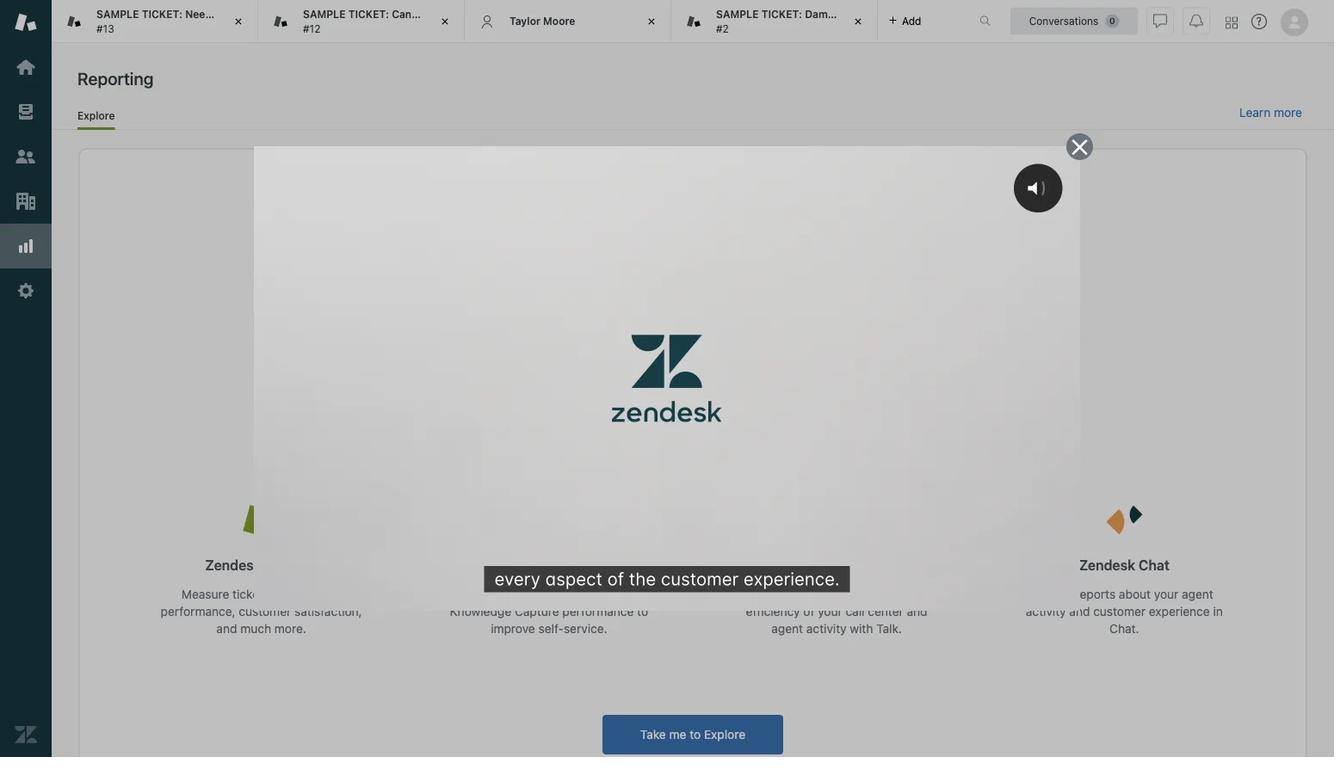 Task type: vqa. For each thing, say whether or not it's contained in the screenshot.


Task type: locate. For each thing, give the bounding box(es) containing it.
1 horizontal spatial ticket:
[[348, 8, 389, 20]]

3 tab from the left
[[671, 0, 896, 43]]

2 vertical spatial improve
[[491, 622, 535, 636]]

reporting up provides
[[488, 340, 598, 367]]

activity inside 'get an overview and improve the efficiency of your call center and agent activity with talk.'
[[806, 622, 847, 636]]

order
[[429, 8, 457, 20]]

1 vertical spatial reporting
[[488, 340, 598, 367]]

0 horizontal spatial reporting
[[77, 68, 154, 88]]

0 vertical spatial improve
[[869, 390, 919, 407]]

moore
[[543, 15, 575, 27]]

0 horizontal spatial close image
[[230, 13, 247, 30]]

the
[[923, 390, 944, 407], [910, 587, 928, 601]]

0 vertical spatial to
[[766, 390, 779, 407]]

0 horizontal spatial customer
[[239, 604, 291, 619]]

need
[[185, 8, 212, 20]]

3 sample from the left
[[716, 8, 759, 20]]

take
[[640, 728, 666, 742]]

1 vertical spatial activity
[[806, 622, 847, 636]]

admin image
[[15, 280, 37, 302]]

explore left provides
[[501, 390, 548, 407]]

zendesk inside zendesk explore provides analytics for businesses to measure and improve the entire customer experience.
[[442, 390, 497, 407]]

reporting
[[77, 68, 154, 88], [488, 340, 598, 367]]

measure up performance,
[[182, 587, 229, 601]]

1 vertical spatial improve
[[862, 587, 907, 601]]

taylor moore tab
[[465, 0, 671, 43]]

knowledge
[[450, 604, 511, 619]]

and
[[841, 390, 865, 407], [598, 587, 618, 601], [838, 587, 859, 601], [907, 604, 928, 619], [1069, 604, 1090, 619], [216, 622, 237, 636]]

damaged
[[805, 8, 853, 20]]

sample inside sample ticket: need less items than ordered #13
[[96, 8, 139, 20]]

to inside measure answer bot and knowledge capture performance to improve self-service.
[[637, 604, 648, 619]]

improve right measure
[[869, 390, 919, 407]]

1 horizontal spatial reporting
[[488, 340, 598, 367]]

2 sample from the left
[[303, 8, 346, 20]]

explore link
[[77, 109, 115, 130]]

activity
[[1026, 604, 1066, 619], [806, 622, 847, 636]]

✕ link
[[1067, 133, 1093, 160]]

taylor
[[510, 15, 541, 27]]

close image left #2
[[643, 13, 660, 30]]

ticket: inside sample ticket: cancel order #12
[[348, 8, 389, 20]]

0 vertical spatial reporting
[[77, 68, 154, 88]]

2 vertical spatial to
[[690, 728, 701, 742]]

0 horizontal spatial sample
[[96, 8, 139, 20]]

1 horizontal spatial to
[[690, 728, 701, 742]]

sample up #2
[[716, 8, 759, 20]]

taylor moore
[[510, 15, 575, 27]]

explore
[[77, 109, 115, 121], [815, 340, 898, 367], [501, 390, 548, 407], [704, 728, 746, 742]]

close image
[[230, 13, 247, 30], [436, 13, 454, 30], [643, 13, 660, 30]]

explore right me
[[704, 728, 746, 742]]

to
[[766, 390, 779, 407], [637, 604, 648, 619], [690, 728, 701, 742]]

2 measure from the left
[[480, 587, 528, 601]]

2 horizontal spatial customer
[[1093, 604, 1146, 619]]

zendesk guide
[[500, 557, 598, 573]]

customer inside the 'create reports about your agent activity and customer experience in chat.'
[[1093, 604, 1146, 619]]

the inside 'get an overview and improve the efficiency of your call center and agent activity with talk.'
[[910, 587, 928, 601]]

close image for less
[[230, 13, 247, 30]]

to up experience.
[[766, 390, 779, 407]]

sample up #13
[[96, 8, 139, 20]]

chat
[[1139, 557, 1170, 573]]

and right center
[[907, 604, 928, 619]]

to right performance
[[637, 604, 648, 619]]

your up experience
[[1154, 587, 1179, 601]]

ticket: left need
[[142, 8, 182, 20]]

ticket: left damaged
[[762, 8, 802, 20]]

ticket: inside 'sample ticket: damaged product #2'
[[762, 8, 802, 20]]

learn
[[1240, 105, 1271, 120]]

activity inside the 'create reports about your agent activity and customer experience in chat.'
[[1026, 604, 1066, 619]]

reports
[[1076, 587, 1116, 601]]

create reports about your agent activity and customer experience in chat.
[[1026, 587, 1223, 636]]

0 horizontal spatial agent
[[772, 622, 803, 636]]

main element
[[0, 0, 52, 758]]

self-
[[538, 622, 564, 636]]

much
[[240, 622, 271, 636]]

0 vertical spatial activity
[[1026, 604, 1066, 619]]

close image inside taylor moore "tab"
[[643, 13, 660, 30]]

to inside 'button'
[[690, 728, 701, 742]]

close image right the cancel
[[436, 13, 454, 30]]

1 sample from the left
[[96, 8, 139, 20]]

cancel
[[392, 8, 427, 20]]

take me to explore button
[[603, 715, 783, 755]]

1 vertical spatial your
[[818, 604, 842, 619]]

0 horizontal spatial your
[[818, 604, 842, 619]]

sample for #12
[[303, 8, 346, 20]]

efficiency
[[746, 604, 800, 619]]

1 measure from the left
[[182, 587, 229, 601]]

ticket: left the cancel
[[348, 8, 389, 20]]

sample up #12 at the top left of page
[[303, 8, 346, 20]]

customer inside zendesk explore provides analytics for businesses to measure and improve the entire customer experience.
[[644, 408, 704, 424]]

your
[[1154, 587, 1179, 601], [818, 604, 842, 619]]

me
[[669, 728, 686, 742]]

performance,
[[161, 604, 236, 619]]

sample
[[96, 8, 139, 20], [303, 8, 346, 20], [716, 8, 759, 20]]

0 vertical spatial agent
[[1182, 587, 1214, 601]]

customer up the chat.
[[1093, 604, 1146, 619]]

1 horizontal spatial your
[[1154, 587, 1179, 601]]

about
[[1119, 587, 1151, 601]]

tab
[[52, 0, 334, 43], [258, 0, 465, 43], [671, 0, 896, 43]]

reporting up explore link
[[77, 68, 154, 88]]

measure for zendesk guide
[[480, 587, 528, 601]]

explore right by
[[815, 340, 898, 367]]

ticket: for damaged
[[762, 8, 802, 20]]

and up performance
[[598, 587, 618, 601]]

1 horizontal spatial close image
[[436, 13, 454, 30]]

measure inside measure answer bot and knowledge capture performance to improve self-service.
[[480, 587, 528, 601]]

learn more
[[1240, 105, 1302, 120]]

1 vertical spatial agent
[[772, 622, 803, 636]]

1 horizontal spatial agent
[[1182, 587, 1214, 601]]

ticket
[[233, 587, 263, 601]]

volume,
[[267, 587, 310, 601]]

reporting image
[[15, 235, 37, 257]]

0 horizontal spatial to
[[637, 604, 648, 619]]

tabs tab list
[[52, 0, 962, 43]]

0 vertical spatial the
[[923, 390, 944, 407]]

reporting is now powered by explore
[[488, 340, 898, 367]]

analytics
[[610, 390, 667, 407]]

1 tab from the left
[[52, 0, 334, 43]]

1 horizontal spatial customer
[[644, 408, 704, 424]]

get help image
[[1252, 14, 1267, 29]]

2 horizontal spatial close image
[[643, 13, 660, 30]]

talk
[[853, 557, 880, 573]]

measure ticket volume, team performance, customer satisfaction, and much more.
[[161, 587, 362, 636]]

sample for #13
[[96, 8, 139, 20]]

1 horizontal spatial activity
[[1026, 604, 1066, 619]]

and down reports
[[1069, 604, 1090, 619]]

customer
[[644, 408, 704, 424], [239, 604, 291, 619], [1093, 604, 1146, 619]]

0 horizontal spatial ticket:
[[142, 8, 182, 20]]

2 horizontal spatial to
[[766, 390, 779, 407]]

tab containing sample ticket: damaged product
[[671, 0, 896, 43]]

measure up knowledge
[[480, 587, 528, 601]]

zendesk for zendesk support
[[205, 557, 261, 573]]

sample inside 'sample ticket: damaged product #2'
[[716, 8, 759, 20]]

agent up experience
[[1182, 587, 1214, 601]]

0 vertical spatial your
[[1154, 587, 1179, 601]]

2 horizontal spatial sample
[[716, 8, 759, 20]]

improve
[[869, 390, 919, 407], [862, 587, 907, 601], [491, 622, 535, 636]]

customers image
[[15, 145, 37, 168]]

0 horizontal spatial activity
[[806, 622, 847, 636]]

more.
[[274, 622, 306, 636]]

ticket: inside sample ticket: need less items than ordered #13
[[142, 8, 182, 20]]

sample inside sample ticket: cancel order #12
[[303, 8, 346, 20]]

zendesk image
[[15, 724, 37, 746]]

views image
[[15, 101, 37, 123]]

agent
[[1182, 587, 1214, 601], [772, 622, 803, 636]]

service.
[[564, 622, 607, 636]]

1 horizontal spatial sample
[[303, 8, 346, 20]]

close image right need
[[230, 13, 247, 30]]

tab containing sample ticket: need less items than ordered
[[52, 0, 334, 43]]

improve down capture
[[491, 622, 535, 636]]

customer down for
[[644, 408, 704, 424]]

to right me
[[690, 728, 701, 742]]

1 ticket: from the left
[[142, 8, 182, 20]]

improve up center
[[862, 587, 907, 601]]

measure inside measure ticket volume, team performance, customer satisfaction, and much more.
[[182, 587, 229, 601]]

measure
[[182, 587, 229, 601], [480, 587, 528, 601]]

ticket:
[[142, 8, 182, 20], [348, 8, 389, 20], [762, 8, 802, 20]]

and left 'much'
[[216, 622, 237, 636]]

measure
[[783, 390, 837, 407]]

activity down create at the right
[[1026, 604, 1066, 619]]

experience.
[[708, 408, 782, 424]]

zendesk
[[442, 390, 497, 407], [205, 557, 261, 573], [500, 557, 556, 573], [794, 557, 850, 573], [1079, 557, 1135, 573]]

your inside the 'create reports about your agent activity and customer experience in chat.'
[[1154, 587, 1179, 601]]

and right measure
[[841, 390, 865, 407]]

1 close image from the left
[[230, 13, 247, 30]]

1 vertical spatial to
[[637, 604, 648, 619]]

3 close image from the left
[[643, 13, 660, 30]]

customer up 'much'
[[239, 604, 291, 619]]

zendesk talk
[[794, 557, 880, 573]]

activity down of
[[806, 622, 847, 636]]

1 vertical spatial the
[[910, 587, 928, 601]]

entire
[[604, 408, 641, 424]]

0 horizontal spatial measure
[[182, 587, 229, 601]]

agent down efficiency
[[772, 622, 803, 636]]

support
[[265, 557, 318, 573]]

an
[[769, 587, 782, 601]]

2 ticket: from the left
[[348, 8, 389, 20]]

agent inside 'get an overview and improve the efficiency of your call center and agent activity with talk.'
[[772, 622, 803, 636]]

and inside measure ticket volume, team performance, customer satisfaction, and much more.
[[216, 622, 237, 636]]

✕
[[1072, 134, 1088, 160]]

your right of
[[818, 604, 842, 619]]

zendesk products image
[[1226, 17, 1238, 29]]

2 tab from the left
[[258, 0, 465, 43]]

3 ticket: from the left
[[762, 8, 802, 20]]

of
[[803, 604, 815, 619]]

zendesk for zendesk talk
[[794, 557, 850, 573]]

improve inside measure answer bot and knowledge capture performance to improve self-service.
[[491, 622, 535, 636]]

is
[[603, 340, 622, 367]]

1 horizontal spatial measure
[[480, 587, 528, 601]]

2 close image from the left
[[436, 13, 454, 30]]

by
[[782, 340, 809, 367]]

2 horizontal spatial ticket:
[[762, 8, 802, 20]]

agent inside the 'create reports about your agent activity and customer experience in chat.'
[[1182, 587, 1214, 601]]



Task type: describe. For each thing, give the bounding box(es) containing it.
explore right views image
[[77, 109, 115, 121]]

businesses
[[692, 390, 763, 407]]

team
[[313, 587, 341, 601]]

#2
[[716, 22, 729, 34]]

reporting for reporting is now powered by explore
[[488, 340, 598, 367]]

get
[[746, 587, 766, 601]]

sample for #2
[[716, 8, 759, 20]]

learn more link
[[1240, 105, 1302, 121]]

measure answer bot and knowledge capture performance to improve self-service.
[[450, 587, 648, 636]]

organizations image
[[15, 190, 37, 213]]

less
[[215, 8, 235, 20]]

zendesk support image
[[15, 11, 37, 34]]

explore inside zendesk explore provides analytics for businesses to measure and improve the entire customer experience.
[[501, 390, 548, 407]]

take me to explore
[[640, 728, 746, 742]]

powered
[[680, 340, 776, 367]]

and up call
[[838, 587, 859, 601]]

ticket: for need
[[142, 8, 182, 20]]

and inside the 'create reports about your agent activity and customer experience in chat.'
[[1069, 604, 1090, 619]]

satisfaction,
[[294, 604, 362, 619]]

with
[[850, 622, 873, 636]]

experience
[[1149, 604, 1210, 619]]

sample ticket: need less items than ordered #13
[[96, 8, 334, 34]]

overview
[[786, 587, 835, 601]]

to inside zendesk explore provides analytics for businesses to measure and improve the entire customer experience.
[[766, 390, 779, 407]]

capture
[[515, 604, 559, 619]]

product
[[856, 8, 896, 20]]

items
[[238, 8, 266, 20]]

measure for zendesk support
[[182, 587, 229, 601]]

guide
[[560, 557, 598, 573]]

tab containing sample ticket: cancel order
[[258, 0, 465, 43]]

#12
[[303, 22, 321, 34]]

than
[[268, 8, 291, 20]]

get started image
[[15, 56, 37, 78]]

get an overview and improve the efficiency of your call center and agent activity with talk.
[[746, 587, 928, 636]]

more
[[1274, 105, 1302, 120]]

explore inside 'button'
[[704, 728, 746, 742]]

close image
[[850, 13, 867, 30]]

performance
[[562, 604, 634, 619]]

conversations
[[1029, 15, 1099, 27]]

now
[[628, 340, 674, 367]]

ticket: for cancel
[[348, 8, 389, 20]]

center
[[868, 604, 904, 619]]

bot
[[575, 587, 594, 601]]

zendesk explore provides analytics for businesses to measure and improve the entire customer experience.
[[442, 390, 944, 424]]

conversations button
[[1011, 7, 1138, 35]]

and inside zendesk explore provides analytics for businesses to measure and improve the entire customer experience.
[[841, 390, 865, 407]]

and inside measure answer bot and knowledge capture performance to improve self-service.
[[598, 587, 618, 601]]

your inside 'get an overview and improve the efficiency of your call center and agent activity with talk.'
[[818, 604, 842, 619]]

answer
[[531, 587, 572, 601]]

the inside zendesk explore provides analytics for businesses to measure and improve the entire customer experience.
[[923, 390, 944, 407]]

call
[[846, 604, 865, 619]]

customer inside measure ticket volume, team performance, customer satisfaction, and much more.
[[239, 604, 291, 619]]

chat.
[[1110, 622, 1139, 636]]

sample ticket: cancel order #12
[[303, 8, 457, 34]]

zendesk chat
[[1079, 557, 1170, 573]]

in
[[1213, 604, 1223, 619]]

sample ticket: damaged product #2
[[716, 8, 896, 34]]

zendesk for zendesk explore provides analytics for businesses to measure and improve the entire customer experience.
[[442, 390, 497, 407]]

zendesk for zendesk chat
[[1079, 557, 1135, 573]]

for
[[670, 390, 688, 407]]

talk.
[[876, 622, 902, 636]]

ordered
[[294, 8, 334, 20]]

improve inside zendesk explore provides analytics for businesses to measure and improve the entire customer experience.
[[869, 390, 919, 407]]

close image for order
[[436, 13, 454, 30]]

#13
[[96, 22, 114, 34]]

provides
[[552, 390, 607, 407]]

zendesk support
[[205, 557, 318, 573]]

reporting for reporting
[[77, 68, 154, 88]]

zendesk for zendesk guide
[[500, 557, 556, 573]]

improve inside 'get an overview and improve the efficiency of your call center and agent activity with talk.'
[[862, 587, 907, 601]]

create
[[1035, 587, 1072, 601]]



